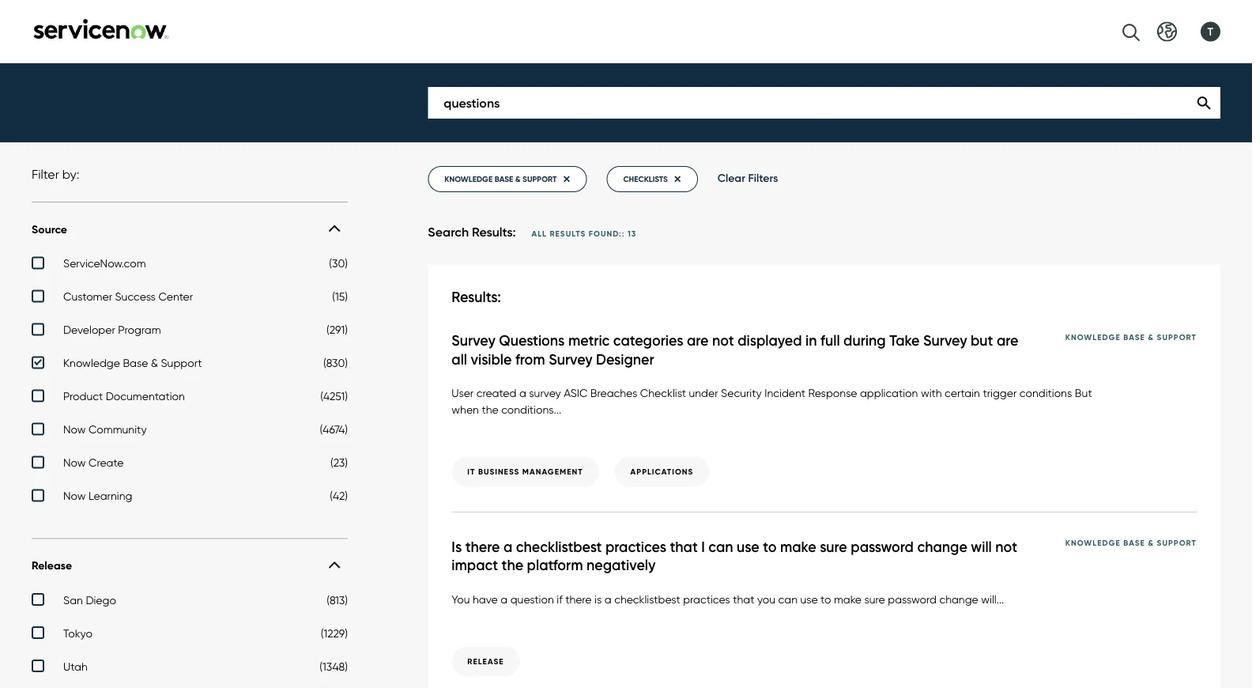 Task type: locate. For each thing, give the bounding box(es) containing it.
None checkbox
[[32, 323, 348, 340], [32, 356, 348, 374], [32, 389, 348, 407], [32, 489, 348, 506], [32, 593, 348, 610], [32, 660, 348, 677], [32, 323, 348, 340], [32, 356, 348, 374], [32, 389, 348, 407], [32, 489, 348, 506], [32, 593, 348, 610], [32, 660, 348, 677]]

not left displayed
[[713, 332, 735, 350]]

1 vertical spatial use
[[801, 592, 818, 606]]

can right you
[[779, 592, 798, 606]]

the down created
[[482, 403, 499, 416]]

trigger
[[983, 386, 1017, 400]]

0 horizontal spatial checklistbest
[[516, 538, 602, 556]]

release for knowledge base & support
[[468, 656, 504, 667]]

1 vertical spatial release
[[468, 656, 504, 667]]

1 vertical spatial now
[[63, 456, 86, 469]]

0 horizontal spatial sure
[[820, 538, 848, 556]]

is
[[595, 592, 602, 606]]

0 vertical spatial that
[[670, 538, 698, 556]]

change inside is there a checklistbest practices that i can use to make sure password change will not impact the platform negatively
[[918, 538, 968, 556]]

question
[[511, 592, 554, 606]]

Search across ServiceNow text field
[[428, 87, 1221, 119]]

1 vertical spatial not
[[996, 538, 1018, 556]]

1 horizontal spatial are
[[997, 332, 1019, 350]]

now for now create
[[63, 456, 86, 469]]

it business management
[[468, 467, 583, 477]]

not inside survey questions metric categories are not displayed in full during take survey but are all visible from survey designer
[[713, 332, 735, 350]]

support for survey questions metric categories are not displayed in full during take survey but are all visible from survey designer
[[1158, 332, 1198, 342]]

0 horizontal spatial to
[[764, 538, 777, 556]]

incident
[[765, 386, 806, 400]]

0 horizontal spatial make
[[781, 538, 817, 556]]

can right 'i'
[[709, 538, 734, 556]]

0 vertical spatial support
[[1158, 332, 1198, 342]]

all
[[532, 229, 547, 239]]

(15)
[[332, 290, 348, 303]]

use
[[737, 538, 760, 556], [801, 592, 818, 606]]

checklistbest inside is there a checklistbest practices that i can use to make sure password change will not impact the platform negatively
[[516, 538, 602, 556]]

results: up visible
[[452, 288, 501, 306]]

0 horizontal spatial can
[[709, 538, 734, 556]]

clear filters
[[718, 171, 779, 185]]

(42)
[[330, 489, 348, 502]]

servicenow.com
[[63, 257, 146, 270]]

0 vertical spatial can
[[709, 538, 734, 556]]

the inside is there a checklistbest practices that i can use to make sure password change will not impact the platform negatively
[[502, 557, 524, 574]]

2 vertical spatial base
[[1124, 538, 1146, 548]]

0 vertical spatial not
[[713, 332, 735, 350]]

1 vertical spatial the
[[502, 557, 524, 574]]

program
[[118, 323, 161, 336]]

0 vertical spatial change
[[918, 538, 968, 556]]

clear filters button
[[718, 171, 779, 185]]

0 horizontal spatial the
[[482, 403, 499, 416]]

1 vertical spatial there
[[566, 592, 592, 606]]

practices down is there a checklistbest practices that i can use to make sure password change will not impact the platform negatively
[[684, 592, 731, 606]]

0 vertical spatial sure
[[820, 538, 848, 556]]

practices
[[606, 538, 667, 556], [684, 592, 731, 606]]

are
[[687, 332, 709, 350], [997, 332, 1019, 350]]

results
[[550, 229, 586, 239]]

0 vertical spatial knowledge
[[1066, 332, 1121, 342]]

that left you
[[733, 592, 755, 606]]

knowledge
[[445, 174, 493, 184]]

but
[[971, 332, 994, 350]]

0 vertical spatial now
[[63, 423, 86, 436]]

2 are from the left
[[997, 332, 1019, 350]]

0 horizontal spatial practices
[[606, 538, 667, 556]]

not
[[713, 332, 735, 350], [996, 538, 1018, 556]]

1 horizontal spatial there
[[566, 592, 592, 606]]

survey up all
[[452, 332, 496, 350]]

release up san
[[32, 559, 72, 573]]

base
[[495, 174, 514, 184]]

utah
[[63, 660, 88, 673]]

0 horizontal spatial that
[[670, 538, 698, 556]]

knowledge base & support
[[1066, 332, 1198, 342], [63, 356, 202, 370], [1066, 538, 1198, 548]]

to
[[764, 538, 777, 556], [821, 592, 832, 606]]

1 horizontal spatial to
[[821, 592, 832, 606]]

the
[[482, 403, 499, 416], [502, 557, 524, 574]]

1 vertical spatial practices
[[684, 592, 731, 606]]

there right if at the bottom left of page
[[566, 592, 592, 606]]

0 horizontal spatial release
[[32, 559, 72, 573]]

0 vertical spatial use
[[737, 538, 760, 556]]

release
[[32, 559, 72, 573], [468, 656, 504, 667]]

full
[[821, 332, 840, 350]]

developer program
[[63, 323, 161, 336]]

1 horizontal spatial the
[[502, 557, 524, 574]]

results:
[[472, 224, 516, 240], [452, 288, 501, 306]]

change left will
[[918, 538, 968, 556]]

now
[[63, 423, 86, 436], [63, 456, 86, 469], [63, 489, 86, 502]]

0 horizontal spatial are
[[687, 332, 709, 350]]

release for source
[[32, 559, 72, 573]]

can
[[709, 538, 734, 556], [779, 592, 798, 606]]

now learning
[[63, 489, 132, 502]]

0 vertical spatial the
[[482, 403, 499, 416]]

2 vertical spatial knowledge base & support
[[1066, 538, 1198, 548]]

knowledge for survey questions metric categories are not displayed in full during take survey but are all visible from survey designer
[[1066, 332, 1121, 342]]

now create
[[63, 456, 124, 469]]

a inside user created a survey asic breaches checklist under security incident response application with certain trigger conditions but when the conditions...
[[520, 386, 527, 400]]

use right 'i'
[[737, 538, 760, 556]]

(813)
[[327, 593, 348, 607]]

checklistbest down the negatively
[[615, 592, 681, 606]]

release down the have at the bottom
[[468, 656, 504, 667]]

that left 'i'
[[670, 538, 698, 556]]

results: left all
[[472, 224, 516, 240]]

a
[[520, 386, 527, 400], [504, 538, 513, 556], [501, 592, 508, 606], [605, 592, 612, 606]]

1 horizontal spatial use
[[801, 592, 818, 606]]

use inside is there a checklistbest practices that i can use to make sure password change will not impact the platform negatively
[[737, 538, 760, 556]]

are right but
[[997, 332, 1019, 350]]

2 now from the top
[[63, 456, 86, 469]]

0 vertical spatial base
[[1124, 332, 1146, 342]]

to right you
[[821, 592, 832, 606]]

you
[[758, 592, 776, 606]]

will...
[[982, 592, 1005, 606]]

make
[[781, 538, 817, 556], [834, 592, 862, 606]]

1 horizontal spatial survey
[[549, 350, 593, 368]]

None checkbox
[[32, 257, 348, 274], [32, 290, 348, 307], [32, 423, 348, 440], [32, 456, 348, 473], [32, 626, 348, 644], [32, 257, 348, 274], [32, 290, 348, 307], [32, 423, 348, 440], [32, 456, 348, 473], [32, 626, 348, 644]]

1 vertical spatial checklistbest
[[615, 592, 681, 606]]

1 vertical spatial make
[[834, 592, 862, 606]]

1 horizontal spatial that
[[733, 592, 755, 606]]

practices up the negatively
[[606, 538, 667, 556]]

change left will...
[[940, 592, 979, 606]]

survey down metric
[[549, 350, 593, 368]]

password
[[851, 538, 914, 556], [888, 592, 937, 606]]

now left "learning"
[[63, 489, 86, 502]]

(4251)
[[321, 389, 348, 403]]

1 horizontal spatial release
[[468, 656, 504, 667]]

to up you
[[764, 538, 777, 556]]

password inside is there a checklistbest practices that i can use to make sure password change will not impact the platform negatively
[[851, 538, 914, 556]]

checklistbest up platform
[[516, 538, 602, 556]]

1 now from the top
[[63, 423, 86, 436]]

diego
[[86, 593, 116, 607]]

3 now from the top
[[63, 489, 86, 502]]

is there a checklistbest practices that i can use to make sure password change will not impact the platform negatively link
[[452, 538, 1066, 575]]

support
[[1158, 332, 1198, 342], [161, 356, 202, 370], [1158, 538, 1198, 548]]

not right will
[[996, 538, 1018, 556]]

1 vertical spatial knowledge base & support
[[63, 356, 202, 370]]

0 vertical spatial knowledge base & support
[[1066, 332, 1198, 342]]

search results:
[[428, 224, 516, 240]]

1 horizontal spatial not
[[996, 538, 1018, 556]]

1 vertical spatial sure
[[865, 592, 886, 606]]

1 vertical spatial knowledge
[[63, 356, 120, 370]]

0 vertical spatial password
[[851, 538, 914, 556]]

&
[[516, 174, 521, 184], [1149, 332, 1155, 342], [151, 356, 158, 370], [1149, 538, 1155, 548]]

it
[[468, 467, 476, 477]]

now for now learning
[[63, 489, 86, 502]]

2 vertical spatial support
[[1158, 538, 1198, 548]]

change
[[918, 538, 968, 556], [940, 592, 979, 606]]

2 vertical spatial knowledge
[[1066, 538, 1121, 548]]

now left create
[[63, 456, 86, 469]]

there up impact
[[466, 538, 500, 556]]

practices inside is there a checklistbest practices that i can use to make sure password change will not impact the platform negatively
[[606, 538, 667, 556]]

tokyo
[[63, 626, 92, 640]]

1 vertical spatial base
[[123, 356, 148, 370]]

take
[[890, 332, 920, 350]]

base for is there a checklistbest practices that i can use to make sure password change will not impact the platform negatively
[[1124, 538, 1146, 548]]

that
[[670, 538, 698, 556], [733, 592, 755, 606]]

checklists
[[624, 174, 668, 184]]

0 vertical spatial checklistbest
[[516, 538, 602, 556]]

0 horizontal spatial use
[[737, 538, 760, 556]]

center
[[159, 290, 193, 303]]

0 vertical spatial there
[[466, 538, 500, 556]]

filter
[[32, 166, 59, 182]]

search
[[428, 224, 469, 240]]

customer
[[63, 290, 112, 303]]

1 horizontal spatial checklistbest
[[615, 592, 681, 606]]

0 vertical spatial make
[[781, 538, 817, 556]]

survey left but
[[924, 332, 968, 350]]

use right you
[[801, 592, 818, 606]]

0 horizontal spatial there
[[466, 538, 500, 556]]

are right categories
[[687, 332, 709, 350]]

to inside is there a checklistbest practices that i can use to make sure password change will not impact the platform negatively
[[764, 538, 777, 556]]

applications
[[631, 467, 694, 477]]

2 vertical spatial now
[[63, 489, 86, 502]]

found:
[[589, 229, 622, 239]]

1 horizontal spatial can
[[779, 592, 798, 606]]

0 horizontal spatial not
[[713, 332, 735, 350]]

now down product
[[63, 423, 86, 436]]

sure inside is there a checklistbest practices that i can use to make sure password change will not impact the platform negatively
[[820, 538, 848, 556]]

the right impact
[[502, 557, 524, 574]]

0 vertical spatial to
[[764, 538, 777, 556]]

a inside is there a checklistbest practices that i can use to make sure password change will not impact the platform negatively
[[504, 538, 513, 556]]

1 horizontal spatial sure
[[865, 592, 886, 606]]

0 vertical spatial release
[[32, 559, 72, 573]]

(291)
[[327, 323, 348, 336]]

success
[[115, 290, 156, 303]]

1 vertical spatial results:
[[452, 288, 501, 306]]

make inside is there a checklistbest practices that i can use to make sure password change will not impact the platform negatively
[[781, 538, 817, 556]]

visible
[[471, 350, 512, 368]]

1 vertical spatial can
[[779, 592, 798, 606]]

0 vertical spatial practices
[[606, 538, 667, 556]]

documentation
[[106, 389, 185, 403]]

base
[[1124, 332, 1146, 342], [123, 356, 148, 370], [1124, 538, 1146, 548]]



Task type: describe. For each thing, give the bounding box(es) containing it.
filter by:
[[32, 166, 79, 182]]

customer success center
[[63, 290, 193, 303]]

metric
[[569, 332, 610, 350]]

base for survey questions metric categories are not displayed in full during take survey but are all visible from survey designer
[[1124, 332, 1146, 342]]

in
[[806, 332, 818, 350]]

servicenow image
[[32, 19, 170, 39]]

not inside is there a checklistbest practices that i can use to make sure password change will not impact the platform negatively
[[996, 538, 1018, 556]]

0 vertical spatial results:
[[472, 224, 516, 240]]

response
[[809, 386, 858, 400]]

user created a survey asic breaches checklist under security incident response application with certain trigger conditions but when the conditions...
[[452, 386, 1093, 416]]

asic
[[564, 386, 588, 400]]

categories
[[614, 332, 684, 350]]

negatively
[[587, 557, 656, 574]]

questions
[[499, 332, 565, 350]]

there inside is there a checklistbest practices that i can use to make sure password change will not impact the platform negatively
[[466, 538, 500, 556]]

survey questions metric categories are not displayed in full during take survey but are all visible from survey designer link
[[452, 332, 1066, 369]]

(30)
[[329, 257, 348, 270]]

by:
[[62, 166, 79, 182]]

conditions...
[[502, 403, 562, 416]]

a for survey
[[520, 386, 527, 400]]

13
[[628, 229, 637, 239]]

impact
[[452, 557, 498, 574]]

:
[[622, 229, 625, 239]]

is there a checklistbest practices that i can use to make sure password change will not impact the platform negatively
[[452, 538, 1018, 574]]

from
[[516, 350, 546, 368]]

(1229)
[[321, 626, 348, 640]]

source
[[32, 222, 67, 236]]

application
[[861, 386, 919, 400]]

knowledge for is there a checklistbest practices that i can use to make sure password change will not impact the platform negatively
[[1066, 538, 1121, 548]]

a for question
[[501, 592, 508, 606]]

but
[[1076, 386, 1093, 400]]

1 vertical spatial to
[[821, 592, 832, 606]]

2 horizontal spatial survey
[[924, 332, 968, 350]]

developer
[[63, 323, 115, 336]]

support for is there a checklistbest practices that i can use to make sure password change will not impact the platform negatively
[[1158, 538, 1198, 548]]

survey
[[529, 386, 561, 400]]

if
[[557, 592, 563, 606]]

business
[[478, 467, 520, 477]]

platform
[[527, 557, 583, 574]]

1 vertical spatial that
[[733, 592, 755, 606]]

certain
[[945, 386, 981, 400]]

learning
[[89, 489, 132, 502]]

during
[[844, 332, 886, 350]]

filters
[[749, 171, 779, 185]]

1 vertical spatial change
[[940, 592, 979, 606]]

you have a question if there is a checklistbest practices that you can use to make sure password change will...
[[452, 592, 1005, 606]]

knowledge base & support for is there a checklistbest practices that i can use to make sure password change will not impact the platform negatively
[[1066, 538, 1198, 548]]

san
[[63, 593, 83, 607]]

knowledge base & support for survey questions metric categories are not displayed in full during take survey but are all visible from survey designer
[[1066, 332, 1198, 342]]

the inside user created a survey asic breaches checklist under security incident response application with certain trigger conditions but when the conditions...
[[482, 403, 499, 416]]

now for now community
[[63, 423, 86, 436]]

san diego
[[63, 593, 116, 607]]

product
[[63, 389, 103, 403]]

created
[[477, 386, 517, 400]]

product documentation
[[63, 389, 185, 403]]

(830)
[[323, 356, 348, 370]]

(1348)
[[320, 660, 348, 673]]

that inside is there a checklistbest practices that i can use to make sure password change will not impact the platform negatively
[[670, 538, 698, 556]]

checklist
[[641, 386, 687, 400]]

1 horizontal spatial make
[[834, 592, 862, 606]]

with
[[921, 386, 943, 400]]

management
[[523, 467, 583, 477]]

breaches
[[591, 386, 638, 400]]

all
[[452, 350, 468, 368]]

all results found: : 13
[[532, 229, 637, 239]]

1 horizontal spatial practices
[[684, 592, 731, 606]]

security
[[721, 386, 762, 400]]

designer
[[596, 350, 655, 368]]

1 vertical spatial support
[[161, 356, 202, 370]]

knowledge base & support
[[445, 174, 557, 184]]

community
[[89, 423, 147, 436]]

i
[[702, 538, 705, 556]]

1 vertical spatial password
[[888, 592, 937, 606]]

will
[[972, 538, 992, 556]]

1 are from the left
[[687, 332, 709, 350]]

clear
[[718, 171, 746, 185]]

a for checklistbest
[[504, 538, 513, 556]]

is
[[452, 538, 462, 556]]

can inside is there a checklistbest practices that i can use to make sure password change will not impact the platform negatively
[[709, 538, 734, 556]]

when
[[452, 403, 479, 416]]

create
[[89, 456, 124, 469]]

conditions
[[1020, 386, 1073, 400]]

0 horizontal spatial survey
[[452, 332, 496, 350]]

user
[[452, 386, 474, 400]]

now community
[[63, 423, 147, 436]]

have
[[473, 592, 498, 606]]

displayed
[[738, 332, 803, 350]]

support
[[523, 174, 557, 184]]

(4674)
[[320, 423, 348, 436]]



Task type: vqa. For each thing, say whether or not it's contained in the screenshot.
the left practices
yes



